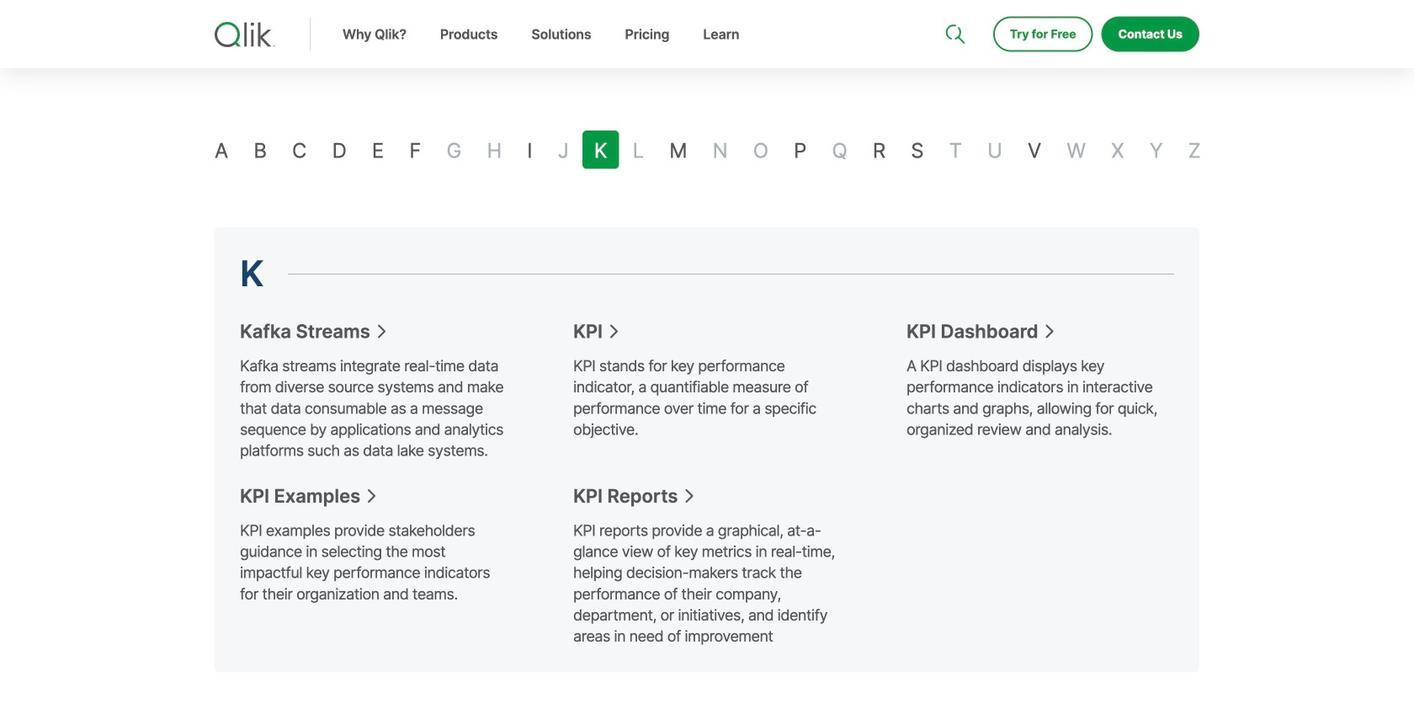 Task type: locate. For each thing, give the bounding box(es) containing it.
support image
[[947, 0, 961, 13]]



Task type: vqa. For each thing, say whether or not it's contained in the screenshot.
SUPPORT image
yes



Task type: describe. For each thing, give the bounding box(es) containing it.
login image
[[1146, 0, 1160, 13]]

qlik image
[[215, 22, 275, 47]]



